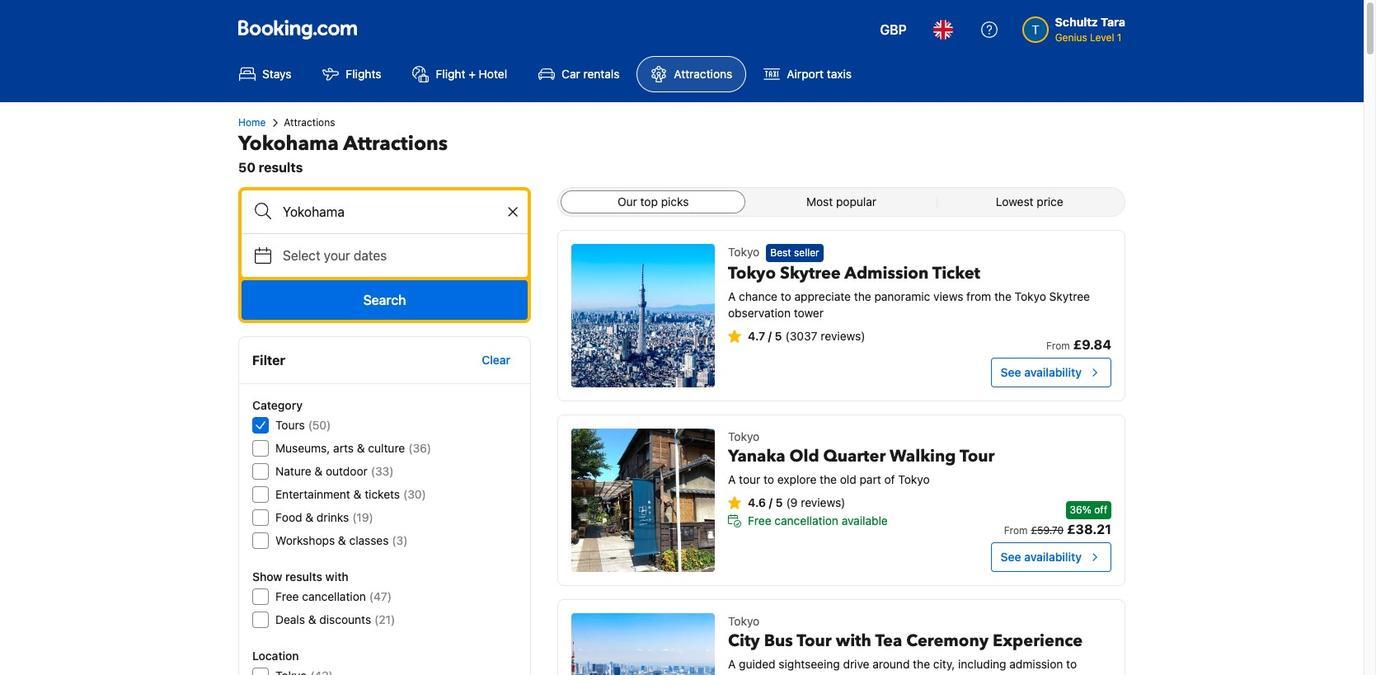 Task type: vqa. For each thing, say whether or not it's contained in the screenshot.
THE ONLY related to Only 5 rooms left at this price on our site
no



Task type: locate. For each thing, give the bounding box(es) containing it.
from inside from £9.84
[[1047, 340, 1071, 352]]

/
[[769, 329, 772, 343], [769, 496, 773, 510]]

location
[[252, 649, 299, 663]]

tokyo down guided
[[729, 674, 760, 676]]

0 vertical spatial from
[[1047, 340, 1071, 352]]

1 vertical spatial see availability
[[1001, 550, 1082, 564]]

classes
[[349, 534, 389, 548]]

reviews) up the free cancellation available
[[801, 496, 846, 510]]

1 vertical spatial tour
[[797, 630, 832, 653]]

deals & discounts (21)
[[276, 613, 395, 627]]

2 horizontal spatial to
[[1067, 658, 1078, 672]]

1 a from the top
[[729, 290, 736, 304]]

guided
[[739, 658, 776, 672]]

0 horizontal spatial free
[[276, 590, 299, 604]]

0 vertical spatial reviews)
[[821, 329, 866, 343]]

free
[[748, 514, 772, 528], [276, 590, 299, 604]]

1 availability from the top
[[1025, 365, 1082, 380]]

4.7
[[748, 329, 766, 343]]

2 vertical spatial to
[[1067, 658, 1078, 672]]

tokyo left "best"
[[729, 245, 760, 259]]

2 a from the top
[[729, 473, 736, 487]]

bus
[[765, 630, 793, 653]]

1 horizontal spatial to
[[781, 290, 792, 304]]

1 vertical spatial /
[[769, 496, 773, 510]]

available
[[842, 514, 888, 528]]

stays link
[[225, 56, 306, 92]]

/ for 4.6
[[769, 496, 773, 510]]

results up free cancellation (47)
[[285, 570, 323, 584]]

& for workshops & classes
[[338, 534, 346, 548]]

cancellation for (47)
[[302, 590, 366, 604]]

reviews) down tower
[[821, 329, 866, 343]]

a left guided
[[729, 658, 736, 672]]

1 vertical spatial 5
[[776, 496, 783, 510]]

0 vertical spatial 5
[[775, 329, 783, 343]]

discounts
[[320, 613, 371, 627]]

/ for 4.7
[[769, 329, 772, 343]]

appreciate
[[795, 290, 851, 304]]

& for entertainment & tickets
[[354, 488, 362, 502]]

0 vertical spatial tour
[[960, 446, 995, 468]]

with up drive on the right of page
[[836, 630, 872, 653]]

see
[[1001, 365, 1022, 380], [1001, 550, 1022, 564]]

5
[[775, 329, 783, 343], [776, 496, 783, 510]]

top
[[641, 195, 658, 209]]

0 vertical spatial see
[[1001, 365, 1022, 380]]

4.6 / 5 (9 reviews)
[[748, 496, 846, 510]]

2 vertical spatial a
[[729, 658, 736, 672]]

to
[[781, 290, 792, 304], [764, 473, 775, 487], [1067, 658, 1078, 672]]

results down the yokohama
[[259, 160, 303, 175]]

(9
[[787, 496, 798, 510]]

around
[[873, 658, 910, 672]]

/ right 4.6
[[769, 496, 773, 510]]

1 horizontal spatial from
[[1047, 340, 1071, 352]]

1 vertical spatial cancellation
[[302, 590, 366, 604]]

0 vertical spatial results
[[259, 160, 303, 175]]

admission
[[845, 263, 929, 285]]

0 vertical spatial with
[[326, 570, 349, 584]]

1 vertical spatial free
[[276, 590, 299, 604]]

& up (19)
[[354, 488, 362, 502]]

0 vertical spatial see availability
[[1001, 365, 1082, 380]]

0 vertical spatial cancellation
[[775, 514, 839, 528]]

1 see availability from the top
[[1001, 365, 1082, 380]]

0 horizontal spatial from
[[1005, 525, 1028, 537]]

rentals
[[584, 67, 620, 81]]

flights
[[346, 67, 382, 81]]

& right arts
[[357, 441, 365, 455]]

availability for yanaka old quarter walking tour
[[1025, 550, 1082, 564]]

2 see availability from the top
[[1001, 550, 1082, 564]]

from inside 36% off from £59.70 £38.21
[[1005, 525, 1028, 537]]

0 vertical spatial skytree
[[781, 263, 841, 285]]

£9.84
[[1074, 337, 1112, 352]]

of
[[885, 473, 896, 487]]

skytree up from £9.84
[[1050, 290, 1091, 304]]

from left £9.84 at right
[[1047, 340, 1071, 352]]

free down 4.6
[[748, 514, 772, 528]]

& for food & drinks
[[306, 511, 314, 525]]

the right from
[[995, 290, 1012, 304]]

to right chance
[[781, 290, 792, 304]]

& down 'drinks'
[[338, 534, 346, 548]]

from left £59.70
[[1005, 525, 1028, 537]]

0 vertical spatial attractions
[[674, 67, 733, 81]]

quarter
[[824, 446, 886, 468]]

tower
[[794, 306, 824, 320]]

filter
[[252, 353, 286, 368]]

admission
[[1010, 658, 1064, 672]]

free up deals
[[276, 590, 299, 604]]

a inside tokyo city bus tour with tea ceremony experience a guided sightseeing drive around the city, including admission to tokyo tower
[[729, 658, 736, 672]]

city,
[[934, 658, 956, 672]]

category
[[252, 398, 303, 413]]

tokyo skytree admission ticket image
[[572, 244, 715, 388]]

free cancellation available
[[748, 514, 888, 528]]

seller
[[795, 247, 820, 259]]

nature & outdoor (33)
[[276, 464, 394, 479]]

0 horizontal spatial attractions
[[284, 116, 335, 129]]

1 vertical spatial skytree
[[1050, 290, 1091, 304]]

schultz tara genius level 1
[[1056, 15, 1126, 44]]

3 a from the top
[[729, 658, 736, 672]]

2 horizontal spatial attractions
[[674, 67, 733, 81]]

1 vertical spatial a
[[729, 473, 736, 487]]

select
[[283, 248, 321, 263]]

a left tour
[[729, 473, 736, 487]]

with
[[326, 570, 349, 584], [836, 630, 872, 653]]

2 vertical spatial attractions
[[343, 130, 448, 158]]

0 horizontal spatial tour
[[797, 630, 832, 653]]

free cancellation (47)
[[276, 590, 392, 604]]

0 vertical spatial availability
[[1025, 365, 1082, 380]]

see availability down from £9.84
[[1001, 365, 1082, 380]]

availability down from £9.84
[[1025, 365, 1082, 380]]

cancellation down the 4.6 / 5 (9 reviews)
[[775, 514, 839, 528]]

0 vertical spatial free
[[748, 514, 772, 528]]

results
[[259, 160, 303, 175], [285, 570, 323, 584]]

cancellation
[[775, 514, 839, 528], [302, 590, 366, 604]]

to inside tokyo city bus tour with tea ceremony experience a guided sightseeing drive around the city, including admission to tokyo tower
[[1067, 658, 1078, 672]]

5 right "4.7"
[[775, 329, 783, 343]]

36%
[[1071, 504, 1092, 516]]

best
[[771, 247, 792, 259]]

attractions
[[674, 67, 733, 81], [284, 116, 335, 129], [343, 130, 448, 158]]

tara
[[1102, 15, 1126, 29]]

search
[[364, 293, 406, 308]]

& for deals & discounts
[[308, 613, 316, 627]]

with up free cancellation (47)
[[326, 570, 349, 584]]

tokyo up city
[[729, 615, 760, 629]]

to inside tokyo yanaka old quarter walking tour a tour to explore the old part of tokyo
[[764, 473, 775, 487]]

0 horizontal spatial cancellation
[[302, 590, 366, 604]]

1 vertical spatial attractions
[[284, 116, 335, 129]]

1 vertical spatial reviews)
[[801, 496, 846, 510]]

/ right "4.7"
[[769, 329, 772, 343]]

your account menu schultz tara genius level 1 element
[[1023, 7, 1133, 45]]

1 vertical spatial with
[[836, 630, 872, 653]]

1 horizontal spatial skytree
[[1050, 290, 1091, 304]]

tokyo
[[729, 245, 760, 259], [729, 263, 776, 285], [1015, 290, 1047, 304], [729, 430, 760, 444], [899, 473, 930, 487], [729, 615, 760, 629], [729, 674, 760, 676]]

the left old
[[820, 473, 837, 487]]

yanaka old quarter walking tour image
[[572, 429, 715, 573]]

0 vertical spatial to
[[781, 290, 792, 304]]

1 see from the top
[[1001, 365, 1022, 380]]

(33)
[[371, 464, 394, 479]]

& right deals
[[308, 613, 316, 627]]

1 horizontal spatial cancellation
[[775, 514, 839, 528]]

tour right the walking
[[960, 446, 995, 468]]

1 vertical spatial availability
[[1025, 550, 1082, 564]]

a left chance
[[729, 290, 736, 304]]

1 horizontal spatial with
[[836, 630, 872, 653]]

ticket
[[933, 263, 981, 285]]

most
[[807, 195, 833, 209]]

the down admission
[[855, 290, 872, 304]]

see availability for tokyo skytree admission ticket
[[1001, 365, 1082, 380]]

city bus tour with tea ceremony experience image
[[572, 614, 715, 676]]

tour up sightseeing
[[797, 630, 832, 653]]

1 horizontal spatial attractions
[[343, 130, 448, 158]]

tour inside tokyo city bus tour with tea ceremony experience a guided sightseeing drive around the city, including admission to tokyo tower
[[797, 630, 832, 653]]

tokyo up yanaka
[[729, 430, 760, 444]]

flights link
[[309, 56, 396, 92]]

old
[[841, 473, 857, 487]]

gbp
[[881, 22, 907, 37]]

to right tour
[[764, 473, 775, 487]]

from
[[1047, 340, 1071, 352], [1005, 525, 1028, 537]]

our
[[618, 195, 638, 209]]

free for free cancellation (47)
[[276, 590, 299, 604]]

5 left (9 at the right bottom
[[776, 496, 783, 510]]

schultz
[[1056, 15, 1099, 29]]

car rentals link
[[525, 56, 634, 92]]

tour inside tokyo yanaka old quarter walking tour a tour to explore the old part of tokyo
[[960, 446, 995, 468]]

dates
[[354, 248, 387, 263]]

availability down £59.70
[[1025, 550, 1082, 564]]

home link
[[238, 116, 266, 130]]

deals
[[276, 613, 305, 627]]

& right food
[[306, 511, 314, 525]]

+
[[469, 67, 476, 81]]

0 vertical spatial /
[[769, 329, 772, 343]]

1 vertical spatial to
[[764, 473, 775, 487]]

1 horizontal spatial tour
[[960, 446, 995, 468]]

availability
[[1025, 365, 1082, 380], [1025, 550, 1082, 564]]

1 vertical spatial see
[[1001, 550, 1022, 564]]

the
[[855, 290, 872, 304], [995, 290, 1012, 304], [820, 473, 837, 487], [913, 658, 931, 672]]

0 vertical spatial a
[[729, 290, 736, 304]]

cancellation up deals & discounts (21)
[[302, 590, 366, 604]]

2 availability from the top
[[1025, 550, 1082, 564]]

& up entertainment
[[315, 464, 323, 479]]

the left city,
[[913, 658, 931, 672]]

to right admission
[[1067, 658, 1078, 672]]

see availability down £59.70
[[1001, 550, 1082, 564]]

a
[[729, 290, 736, 304], [729, 473, 736, 487], [729, 658, 736, 672]]

1 vertical spatial from
[[1005, 525, 1028, 537]]

skytree down seller
[[781, 263, 841, 285]]

2 see from the top
[[1001, 550, 1022, 564]]

reviews) for 4.6 / 5 (9 reviews)
[[801, 496, 846, 510]]

0 horizontal spatial to
[[764, 473, 775, 487]]

tokyo up chance
[[729, 263, 776, 285]]

city
[[729, 630, 760, 653]]

1 horizontal spatial free
[[748, 514, 772, 528]]

most popular
[[807, 195, 877, 209]]



Task type: describe. For each thing, give the bounding box(es) containing it.
genius
[[1056, 31, 1088, 44]]

(47)
[[370, 590, 392, 604]]

booking.com image
[[238, 20, 357, 40]]

taxis
[[827, 67, 852, 81]]

£59.70
[[1032, 525, 1064, 537]]

show
[[252, 570, 282, 584]]

workshops & classes (3)
[[276, 534, 408, 548]]

food & drinks (19)
[[276, 511, 374, 525]]

availability for tokyo skytree admission ticket
[[1025, 365, 1082, 380]]

results inside yokohama attractions 50 results
[[259, 160, 303, 175]]

nature
[[276, 464, 312, 479]]

Where are you going? search field
[[242, 191, 528, 233]]

from
[[967, 290, 992, 304]]

views
[[934, 290, 964, 304]]

select your dates
[[283, 248, 387, 263]]

see for tokyo skytree admission ticket
[[1001, 365, 1022, 380]]

tower
[[763, 674, 795, 676]]

0 horizontal spatial skytree
[[781, 263, 841, 285]]

popular
[[837, 195, 877, 209]]

our top picks
[[618, 195, 689, 209]]

free for free cancellation available
[[748, 514, 772, 528]]

museums,
[[276, 441, 330, 455]]

50
[[238, 160, 256, 175]]

best seller
[[771, 247, 820, 259]]

5 for 4.6 / 5
[[776, 496, 783, 510]]

airport
[[787, 67, 824, 81]]

old
[[790, 446, 820, 468]]

yokohama
[[238, 130, 339, 158]]

(36)
[[409, 441, 432, 455]]

attractions inside yokohama attractions 50 results
[[343, 130, 448, 158]]

1
[[1118, 31, 1122, 44]]

flight
[[436, 67, 466, 81]]

experience
[[993, 630, 1083, 653]]

tour
[[739, 473, 761, 487]]

flight + hotel link
[[399, 56, 522, 92]]

the inside tokyo city bus tour with tea ceremony experience a guided sightseeing drive around the city, including admission to tokyo tower
[[913, 658, 931, 672]]

lowest price
[[997, 195, 1064, 209]]

(30)
[[404, 488, 426, 502]]

a inside tokyo yanaka old quarter walking tour a tour to explore the old part of tokyo
[[729, 473, 736, 487]]

tours (50)
[[276, 418, 331, 432]]

entertainment & tickets (30)
[[276, 488, 426, 502]]

reviews) for 4.7 / 5 (3037 reviews)
[[821, 329, 866, 343]]

show results with
[[252, 570, 349, 584]]

£38.21
[[1068, 522, 1112, 537]]

clear button
[[475, 346, 517, 375]]

home
[[238, 116, 266, 129]]

see availability for yanaka old quarter walking tour
[[1001, 550, 1082, 564]]

with inside tokyo city bus tour with tea ceremony experience a guided sightseeing drive around the city, including admission to tokyo tower
[[836, 630, 872, 653]]

sightseeing
[[779, 658, 840, 672]]

(21)
[[375, 613, 395, 627]]

stays
[[262, 67, 292, 81]]

entertainment
[[276, 488, 351, 502]]

outdoor
[[326, 464, 368, 479]]

tokyo right from
[[1015, 290, 1047, 304]]

(3)
[[392, 534, 408, 548]]

to inside tokyo skytree admission ticket a chance to appreciate the panoramic views from the tokyo skytree observation tower
[[781, 290, 792, 304]]

tokyo skytree admission ticket a chance to appreciate the panoramic views from the tokyo skytree observation tower
[[729, 263, 1091, 320]]

tickets
[[365, 488, 400, 502]]

tokyo city bus tour with tea ceremony experience a guided sightseeing drive around the city, including admission to tokyo tower
[[729, 615, 1083, 676]]

chance
[[739, 290, 778, 304]]

cancellation for available
[[775, 514, 839, 528]]

0 horizontal spatial with
[[326, 570, 349, 584]]

4.7 / 5 (3037 reviews)
[[748, 329, 866, 343]]

walking
[[890, 446, 957, 468]]

4.6
[[748, 496, 766, 510]]

drinks
[[317, 511, 349, 525]]

ceremony
[[907, 630, 989, 653]]

workshops
[[276, 534, 335, 548]]

(3037
[[786, 329, 818, 343]]

tokyo yanaka old quarter walking tour a tour to explore the old part of tokyo
[[729, 430, 995, 487]]

& for nature & outdoor
[[315, 464, 323, 479]]

(19)
[[352, 511, 374, 525]]

car rentals
[[562, 67, 620, 81]]

(50)
[[308, 418, 331, 432]]

search button
[[242, 281, 528, 320]]

attractions inside attractions link
[[674, 67, 733, 81]]

museums, arts & culture (36)
[[276, 441, 432, 455]]

price
[[1037, 195, 1064, 209]]

lowest
[[997, 195, 1034, 209]]

attractions link
[[637, 56, 747, 92]]

tours
[[276, 418, 305, 432]]

off
[[1095, 504, 1108, 516]]

food
[[276, 511, 302, 525]]

airport taxis link
[[750, 56, 866, 92]]

the inside tokyo yanaka old quarter walking tour a tour to explore the old part of tokyo
[[820, 473, 837, 487]]

see for yanaka old quarter walking tour
[[1001, 550, 1022, 564]]

5 for 4.7 / 5
[[775, 329, 783, 343]]

a inside tokyo skytree admission ticket a chance to appreciate the panoramic views from the tokyo skytree observation tower
[[729, 290, 736, 304]]

1 vertical spatial results
[[285, 570, 323, 584]]

yanaka
[[729, 446, 786, 468]]

level
[[1091, 31, 1115, 44]]

36% off from £59.70 £38.21
[[1005, 504, 1112, 537]]

car
[[562, 67, 581, 81]]

tokyo right of
[[899, 473, 930, 487]]

picks
[[661, 195, 689, 209]]

flight + hotel
[[436, 67, 507, 81]]

drive
[[844, 658, 870, 672]]

your
[[324, 248, 350, 263]]

from £9.84
[[1047, 337, 1112, 352]]

yokohama attractions 50 results
[[238, 130, 448, 175]]



